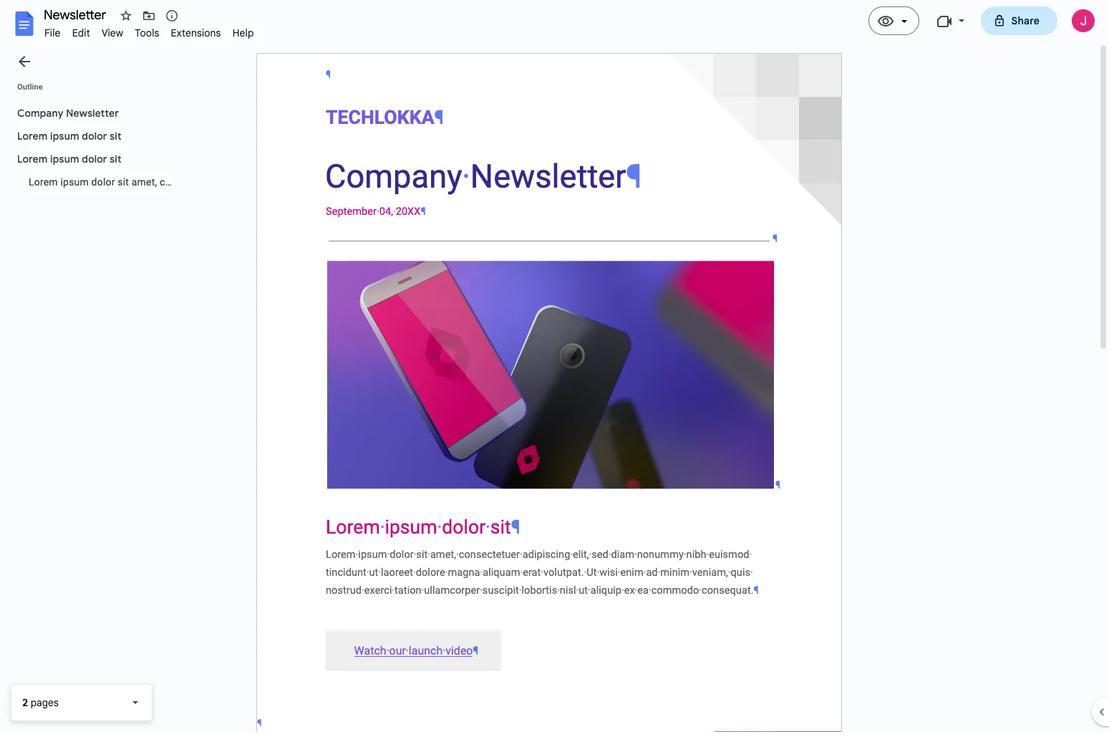 Task type: vqa. For each thing, say whether or not it's contained in the screenshot.
Lorem ipsum dolor sit amet, consectetuer adipiscing elit!
yes



Task type: describe. For each thing, give the bounding box(es) containing it.
2 vertical spatial ipsum
[[61, 176, 89, 188]]

pages
[[31, 697, 59, 709]]

0 vertical spatial sit
[[110, 130, 122, 143]]

document outline element
[[0, 42, 289, 674]]

0 vertical spatial lorem
[[17, 130, 48, 143]]

company
[[17, 107, 64, 120]]

newsletter application
[[0, 0, 1110, 732]]

newsletter inside newsletter element
[[44, 7, 106, 23]]

1 lorem ipsum dolor sit from the top
[[17, 130, 122, 143]]

1 vertical spatial lorem
[[17, 153, 48, 166]]

menu bar inside menu bar "banner"
[[39, 19, 260, 42]]

1 vertical spatial sit
[[110, 153, 122, 166]]

consectetuer
[[160, 176, 220, 188]]

0 vertical spatial ipsum
[[50, 130, 79, 143]]

extensions
[[171, 27, 221, 39]]

view
[[102, 27, 123, 39]]

newsletter inside document outline element
[[66, 107, 119, 120]]

outline
[[17, 82, 43, 92]]

file
[[44, 27, 61, 39]]

1 vertical spatial dolor
[[82, 153, 107, 166]]

2 pages
[[22, 697, 59, 709]]

share button
[[981, 6, 1058, 35]]



Task type: locate. For each thing, give the bounding box(es) containing it.
sit
[[110, 130, 122, 143], [110, 153, 122, 166], [118, 176, 129, 188]]

tools menu item
[[129, 24, 165, 42]]

share
[[1012, 14, 1040, 27]]

2 vertical spatial sit
[[118, 176, 129, 188]]

adipiscing
[[222, 176, 270, 188]]

2
[[22, 697, 28, 709]]

lorem ipsum dolor sit
[[17, 130, 122, 143], [17, 153, 122, 166]]

0 vertical spatial dolor
[[82, 130, 107, 143]]

help
[[233, 27, 254, 39]]

help menu item
[[227, 24, 260, 42]]

0 vertical spatial newsletter
[[44, 7, 106, 23]]

newsletter up edit
[[44, 7, 106, 23]]

sit up "lorem ipsum dolor sit amet, consectetuer adipiscing elit!" at the left top of page
[[110, 153, 122, 166]]

Star checkbox
[[116, 6, 136, 26]]

1 vertical spatial ipsum
[[50, 153, 79, 166]]

view menu item
[[96, 24, 129, 42]]

outline heading
[[0, 82, 195, 102]]

menu bar banner
[[0, 0, 1110, 732]]

newsletter
[[44, 7, 106, 23], [66, 107, 119, 120]]

edit
[[72, 27, 90, 39]]

edit menu item
[[66, 24, 96, 42]]

newsletter down outline heading on the top left of the page
[[66, 107, 119, 120]]

2 vertical spatial dolor
[[91, 176, 115, 188]]

2 vertical spatial lorem
[[29, 176, 58, 188]]

sit left amet,
[[118, 176, 129, 188]]

dolor
[[82, 130, 107, 143], [82, 153, 107, 166], [91, 176, 115, 188]]

1 vertical spatial lorem ipsum dolor sit
[[17, 153, 122, 166]]

0 vertical spatial lorem ipsum dolor sit
[[17, 130, 122, 143]]

menu bar
[[39, 19, 260, 42]]

2 lorem ipsum dolor sit from the top
[[17, 153, 122, 166]]

1 vertical spatial newsletter
[[66, 107, 119, 120]]

file menu item
[[39, 24, 66, 42]]

lorem ipsum dolor sit amet, consectetuer adipiscing elit!
[[29, 176, 289, 188]]

newsletter element
[[39, 6, 1110, 28]]

lorem
[[17, 130, 48, 143], [17, 153, 48, 166], [29, 176, 58, 188]]

company newsletter
[[17, 107, 119, 120]]

tools
[[135, 27, 159, 39]]

menu bar containing file
[[39, 19, 260, 42]]

sit down outline heading on the top left of the page
[[110, 130, 122, 143]]

extensions menu item
[[165, 24, 227, 42]]

ipsum
[[50, 130, 79, 143], [50, 153, 79, 166], [61, 176, 89, 188]]

amet,
[[132, 176, 157, 188]]

elit!
[[272, 176, 289, 188]]



